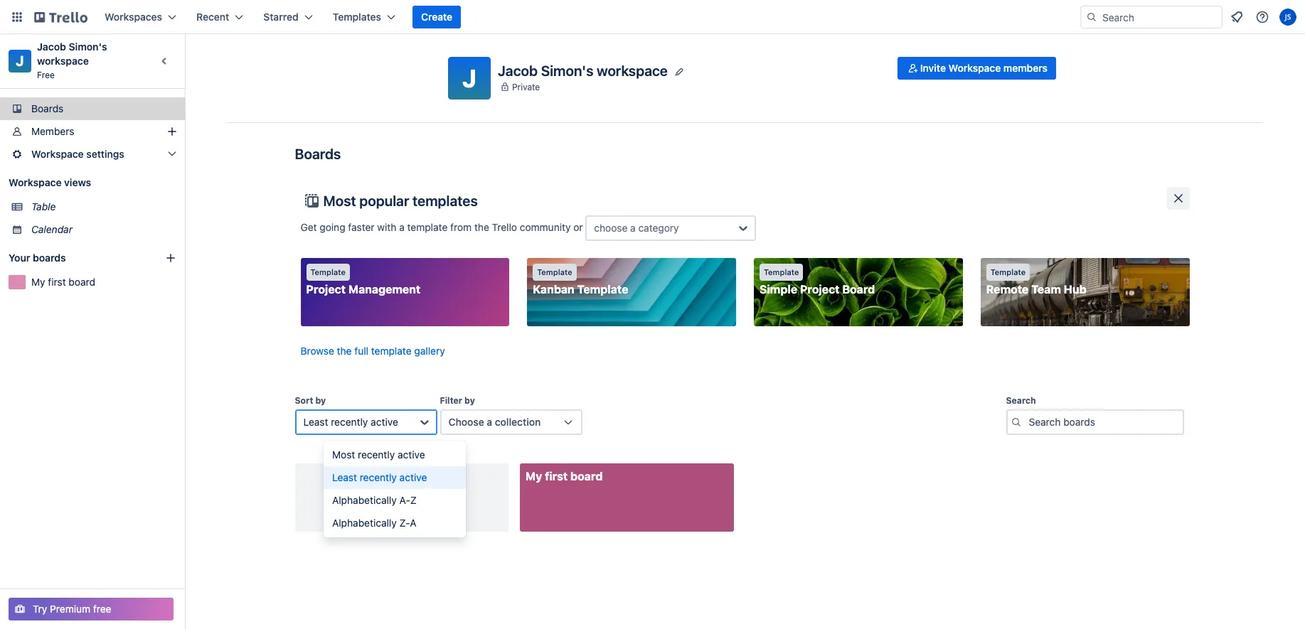 Task type: locate. For each thing, give the bounding box(es) containing it.
open information menu image
[[1256, 10, 1270, 24]]

search
[[1007, 396, 1037, 406]]

1 vertical spatial my first board
[[526, 470, 603, 483]]

1 horizontal spatial jacob
[[498, 62, 538, 79]]

remote
[[987, 283, 1029, 296]]

1 horizontal spatial least
[[332, 472, 357, 484]]

jacob
[[37, 41, 66, 53], [498, 62, 538, 79]]

jacob inside the jacob simon's workspace free
[[37, 41, 66, 53]]

members
[[1004, 62, 1048, 74]]

1 horizontal spatial first
[[545, 470, 568, 483]]

project left board
[[801, 283, 840, 296]]

most up the going
[[323, 193, 356, 209]]

template down templates
[[407, 221, 448, 233]]

project inside template project management
[[306, 283, 346, 296]]

0 vertical spatial the
[[475, 221, 489, 233]]

category
[[639, 222, 679, 234]]

first
[[48, 276, 66, 288], [545, 470, 568, 483]]

recently up "alphabetically a-z"
[[358, 449, 395, 461]]

0 vertical spatial my first board link
[[31, 275, 176, 290]]

most recently active
[[332, 449, 425, 461]]

template up remote
[[991, 268, 1026, 277]]

create up j button
[[421, 11, 453, 23]]

0 horizontal spatial create
[[361, 489, 392, 501]]

template inside template simple project board
[[764, 268, 799, 277]]

board
[[69, 276, 95, 288], [571, 470, 603, 483], [416, 489, 443, 501]]

0 horizontal spatial least
[[304, 416, 328, 428]]

my down your boards on the left of the page
[[31, 276, 45, 288]]

1 horizontal spatial workspace
[[597, 62, 668, 79]]

create new board
[[361, 489, 443, 501]]

my first board link
[[31, 275, 176, 290], [520, 464, 734, 532]]

most up "alphabetically a-z"
[[332, 449, 355, 461]]

0 horizontal spatial my first board
[[31, 276, 95, 288]]

1 vertical spatial most
[[332, 449, 355, 461]]

template up simple
[[764, 268, 799, 277]]

0 vertical spatial my first board
[[31, 276, 95, 288]]

workspace
[[949, 62, 1001, 74], [31, 148, 84, 160], [9, 176, 62, 189]]

0 horizontal spatial j
[[16, 53, 24, 69]]

0 vertical spatial alphabetically
[[332, 495, 397, 507]]

least recently active down most recently active
[[332, 472, 427, 484]]

0 horizontal spatial the
[[337, 345, 352, 357]]

jacob simon's workspace link
[[37, 41, 110, 67]]

0 vertical spatial boards
[[31, 102, 64, 115]]

2 vertical spatial workspace
[[9, 176, 62, 189]]

template inside template project management
[[311, 268, 346, 277]]

a right "choose"
[[487, 416, 493, 428]]

j left "private"
[[463, 63, 477, 93]]

alphabetically down "alphabetically a-z"
[[332, 517, 397, 529]]

workspace navigation collapse icon image
[[155, 51, 175, 71]]

back to home image
[[34, 6, 88, 28]]

1 horizontal spatial board
[[416, 489, 443, 501]]

try premium free
[[33, 603, 111, 616]]

recently up most recently active
[[331, 416, 368, 428]]

1 horizontal spatial my first board link
[[520, 464, 734, 532]]

0 vertical spatial my
[[31, 276, 45, 288]]

alphabetically z-a
[[332, 517, 417, 529]]

1 alphabetically from the top
[[332, 495, 397, 507]]

views
[[64, 176, 91, 189]]

create
[[421, 11, 453, 23], [361, 489, 392, 501]]

sort by
[[295, 396, 326, 406]]

1 vertical spatial create
[[361, 489, 392, 501]]

1 vertical spatial my
[[526, 470, 543, 483]]

1 vertical spatial simon's
[[541, 62, 594, 79]]

a for choose a collection
[[487, 416, 493, 428]]

simon's inside the jacob simon's workspace free
[[69, 41, 107, 53]]

template simple project board
[[760, 268, 876, 296]]

private
[[512, 81, 540, 92]]

recently
[[331, 416, 368, 428], [358, 449, 395, 461], [360, 472, 397, 484]]

template
[[311, 268, 346, 277], [537, 268, 573, 277], [764, 268, 799, 277], [991, 268, 1026, 277], [578, 283, 629, 296]]

1 horizontal spatial a
[[487, 416, 493, 428]]

create inside button
[[421, 11, 453, 23]]

recent button
[[188, 6, 252, 28]]

browse
[[301, 345, 334, 357]]

boards
[[33, 252, 66, 264]]

0 vertical spatial jacob
[[37, 41, 66, 53]]

0 horizontal spatial my first board link
[[31, 275, 176, 290]]

jacob up 'free'
[[37, 41, 66, 53]]

by right sort
[[316, 396, 326, 406]]

choose
[[449, 416, 484, 428]]

a
[[399, 221, 405, 233], [631, 222, 636, 234], [487, 416, 493, 428]]

1 horizontal spatial simon's
[[541, 62, 594, 79]]

free
[[93, 603, 111, 616]]

0 horizontal spatial workspace
[[37, 55, 89, 67]]

choose
[[594, 222, 628, 234]]

0 horizontal spatial board
[[69, 276, 95, 288]]

2 horizontal spatial board
[[571, 470, 603, 483]]

alphabetically up alphabetically z-a
[[332, 495, 397, 507]]

workspace settings button
[[0, 143, 185, 166]]

1 vertical spatial least
[[332, 472, 357, 484]]

workspace down members
[[31, 148, 84, 160]]

0 vertical spatial board
[[69, 276, 95, 288]]

0 vertical spatial create
[[421, 11, 453, 23]]

2 by from the left
[[465, 396, 475, 406]]

filter by
[[440, 396, 475, 406]]

z-
[[400, 517, 410, 529]]

project left management
[[306, 283, 346, 296]]

my first board
[[31, 276, 95, 288], [526, 470, 603, 483]]

template
[[407, 221, 448, 233], [371, 345, 412, 357]]

get going faster with a template from the trello community or
[[301, 221, 586, 233]]

workspace right invite
[[949, 62, 1001, 74]]

0 vertical spatial most
[[323, 193, 356, 209]]

add board image
[[165, 253, 176, 264]]

the right from
[[475, 221, 489, 233]]

or
[[574, 221, 583, 233]]

template down the going
[[311, 268, 346, 277]]

1 horizontal spatial j
[[463, 63, 477, 93]]

workspace up 'free'
[[37, 55, 89, 67]]

1 vertical spatial alphabetically
[[332, 517, 397, 529]]

1 vertical spatial board
[[571, 470, 603, 483]]

the
[[475, 221, 489, 233], [337, 345, 352, 357]]

workspace for jacob simon's workspace
[[597, 62, 668, 79]]

recently down most recently active
[[360, 472, 397, 484]]

workspace
[[37, 55, 89, 67], [597, 62, 668, 79]]

create left "new"
[[361, 489, 392, 501]]

0 horizontal spatial project
[[306, 283, 346, 296]]

going
[[320, 221, 346, 233]]

primary element
[[0, 0, 1306, 34]]

alphabetically
[[332, 495, 397, 507], [332, 517, 397, 529]]

project
[[306, 283, 346, 296], [801, 283, 840, 296]]

my down collection
[[526, 470, 543, 483]]

boards
[[31, 102, 64, 115], [295, 146, 341, 162]]

0 horizontal spatial my
[[31, 276, 45, 288]]

j
[[16, 53, 24, 69], [463, 63, 477, 93]]

0 horizontal spatial simon's
[[69, 41, 107, 53]]

most for most popular templates
[[323, 193, 356, 209]]

template up 'kanban'
[[537, 268, 573, 277]]

template for kanban
[[537, 268, 573, 277]]

1 vertical spatial the
[[337, 345, 352, 357]]

template for project
[[311, 268, 346, 277]]

jacob for jacob simon's workspace
[[498, 62, 538, 79]]

table link
[[31, 200, 176, 214]]

j inside button
[[463, 63, 477, 93]]

1 by from the left
[[316, 396, 326, 406]]

1 horizontal spatial my first board
[[526, 470, 603, 483]]

least up "alphabetically a-z"
[[332, 472, 357, 484]]

most for most recently active
[[332, 449, 355, 461]]

starred
[[264, 11, 299, 23]]

first down choose a collection button
[[545, 470, 568, 483]]

template right full
[[371, 345, 412, 357]]

workspace inside workspace settings popup button
[[31, 148, 84, 160]]

by
[[316, 396, 326, 406], [465, 396, 475, 406]]

0 vertical spatial workspace
[[949, 62, 1001, 74]]

template for remote
[[991, 268, 1026, 277]]

a right with
[[399, 221, 405, 233]]

j left the jacob simon's workspace free
[[16, 53, 24, 69]]

1 vertical spatial least recently active
[[332, 472, 427, 484]]

board
[[843, 283, 876, 296]]

least down sort by
[[304, 416, 328, 428]]

1 horizontal spatial the
[[475, 221, 489, 233]]

most
[[323, 193, 356, 209], [332, 449, 355, 461]]

0 vertical spatial least
[[304, 416, 328, 428]]

recent
[[196, 11, 229, 23]]

1 vertical spatial recently
[[358, 449, 395, 461]]

1 horizontal spatial by
[[465, 396, 475, 406]]

popular
[[360, 193, 409, 209]]

0 horizontal spatial first
[[48, 276, 66, 288]]

2 alphabetically from the top
[[332, 517, 397, 529]]

workspace up table
[[9, 176, 62, 189]]

1 horizontal spatial my
[[526, 470, 543, 483]]

1 horizontal spatial create
[[421, 11, 453, 23]]

my
[[31, 276, 45, 288], [526, 470, 543, 483]]

by right "filter"
[[465, 396, 475, 406]]

2 project from the left
[[801, 283, 840, 296]]

first down boards
[[48, 276, 66, 288]]

the left full
[[337, 345, 352, 357]]

workspace down the primary element
[[597, 62, 668, 79]]

0 vertical spatial simon's
[[69, 41, 107, 53]]

j link
[[9, 50, 31, 73]]

starred button
[[255, 6, 321, 28]]

least recently active up most recently active
[[304, 416, 398, 428]]

jacob up "private"
[[498, 62, 538, 79]]

a right choose
[[631, 222, 636, 234]]

1 horizontal spatial boards
[[295, 146, 341, 162]]

project inside template simple project board
[[801, 283, 840, 296]]

least recently active
[[304, 416, 398, 428], [332, 472, 427, 484]]

a
[[410, 517, 417, 529]]

1 horizontal spatial project
[[801, 283, 840, 296]]

your
[[9, 252, 30, 264]]

1 project from the left
[[306, 283, 346, 296]]

0 horizontal spatial by
[[316, 396, 326, 406]]

template project management
[[306, 268, 421, 296]]

a inside button
[[487, 416, 493, 428]]

1 vertical spatial jacob
[[498, 62, 538, 79]]

0 horizontal spatial jacob
[[37, 41, 66, 53]]

0 horizontal spatial boards
[[31, 102, 64, 115]]

your boards with 1 items element
[[9, 250, 144, 267]]

template inside template remote team hub
[[991, 268, 1026, 277]]

2 horizontal spatial a
[[631, 222, 636, 234]]

alphabetically a-z
[[332, 495, 417, 507]]

1 vertical spatial workspace
[[31, 148, 84, 160]]

2 vertical spatial board
[[416, 489, 443, 501]]

workspace inside the jacob simon's workspace free
[[37, 55, 89, 67]]



Task type: vqa. For each thing, say whether or not it's contained in the screenshot.
Private
yes



Task type: describe. For each thing, give the bounding box(es) containing it.
jacob simon's workspace
[[498, 62, 668, 79]]

templates button
[[324, 6, 404, 28]]

0 horizontal spatial a
[[399, 221, 405, 233]]

simon's for jacob simon's workspace
[[541, 62, 594, 79]]

trello
[[492, 221, 517, 233]]

1 vertical spatial first
[[545, 470, 568, 483]]

calendar link
[[31, 223, 176, 237]]

j button
[[448, 57, 491, 100]]

try premium free button
[[9, 598, 174, 621]]

filter
[[440, 396, 463, 406]]

boards link
[[0, 97, 185, 120]]

get
[[301, 221, 317, 233]]

jacob simon (jacobsimon16) image
[[1280, 9, 1297, 26]]

choose a collection button
[[440, 410, 582, 436]]

premium
[[50, 603, 90, 616]]

template for simple
[[764, 268, 799, 277]]

1 vertical spatial template
[[371, 345, 412, 357]]

members link
[[0, 120, 185, 143]]

your boards
[[9, 252, 66, 264]]

workspace for settings
[[31, 148, 84, 160]]

1 vertical spatial my first board link
[[520, 464, 734, 532]]

from
[[451, 221, 472, 233]]

jacob simon's workspace free
[[37, 41, 110, 80]]

management
[[349, 283, 421, 296]]

a for choose a category
[[631, 222, 636, 234]]

workspace views
[[9, 176, 91, 189]]

settings
[[86, 148, 124, 160]]

invite
[[921, 62, 946, 74]]

Search field
[[1098, 6, 1223, 28]]

2 vertical spatial active
[[400, 472, 427, 484]]

by for sort by
[[316, 396, 326, 406]]

most popular templates
[[323, 193, 478, 209]]

invite workspace members button
[[898, 57, 1057, 80]]

create for create
[[421, 11, 453, 23]]

1 vertical spatial boards
[[295, 146, 341, 162]]

0 notifications image
[[1229, 9, 1246, 26]]

browse the full template gallery
[[301, 345, 445, 357]]

calendar
[[31, 223, 73, 236]]

workspace inside "invite workspace members" button
[[949, 62, 1001, 74]]

create button
[[413, 6, 461, 28]]

try
[[33, 603, 47, 616]]

search image
[[1087, 11, 1098, 23]]

hub
[[1064, 283, 1087, 296]]

collection
[[495, 416, 541, 428]]

kanban
[[533, 283, 575, 296]]

templates
[[333, 11, 381, 23]]

team
[[1032, 283, 1062, 296]]

sort
[[295, 396, 313, 406]]

alphabetically for alphabetically a-z
[[332, 495, 397, 507]]

create for create new board
[[361, 489, 392, 501]]

1 vertical spatial active
[[398, 449, 425, 461]]

members
[[31, 125, 74, 137]]

j for j button
[[463, 63, 477, 93]]

community
[[520, 221, 571, 233]]

simon's for jacob simon's workspace free
[[69, 41, 107, 53]]

Search text field
[[1007, 410, 1185, 436]]

workspaces button
[[96, 6, 185, 28]]

2 vertical spatial recently
[[360, 472, 397, 484]]

z
[[410, 495, 417, 507]]

templates
[[413, 193, 478, 209]]

template remote team hub
[[987, 268, 1087, 296]]

0 vertical spatial recently
[[331, 416, 368, 428]]

template right 'kanban'
[[578, 283, 629, 296]]

table
[[31, 201, 56, 213]]

choose a category
[[594, 222, 679, 234]]

jacob for jacob simon's workspace free
[[37, 41, 66, 53]]

full
[[355, 345, 369, 357]]

by for filter by
[[465, 396, 475, 406]]

0 vertical spatial active
[[371, 416, 398, 428]]

with
[[377, 221, 397, 233]]

0 vertical spatial template
[[407, 221, 448, 233]]

workspace for jacob simon's workspace free
[[37, 55, 89, 67]]

free
[[37, 70, 55, 80]]

new
[[394, 489, 413, 501]]

browse the full template gallery link
[[301, 345, 445, 357]]

workspaces
[[105, 11, 162, 23]]

workspace for views
[[9, 176, 62, 189]]

choose a collection
[[449, 416, 541, 428]]

simple
[[760, 283, 798, 296]]

alphabetically for alphabetically z-a
[[332, 517, 397, 529]]

workspace settings
[[31, 148, 124, 160]]

0 vertical spatial least recently active
[[304, 416, 398, 428]]

0 vertical spatial first
[[48, 276, 66, 288]]

j for j link
[[16, 53, 24, 69]]

template kanban template
[[533, 268, 629, 296]]

faster
[[348, 221, 375, 233]]

gallery
[[414, 345, 445, 357]]

invite workspace members
[[921, 62, 1048, 74]]

a-
[[400, 495, 410, 507]]

sm image
[[907, 61, 921, 75]]



